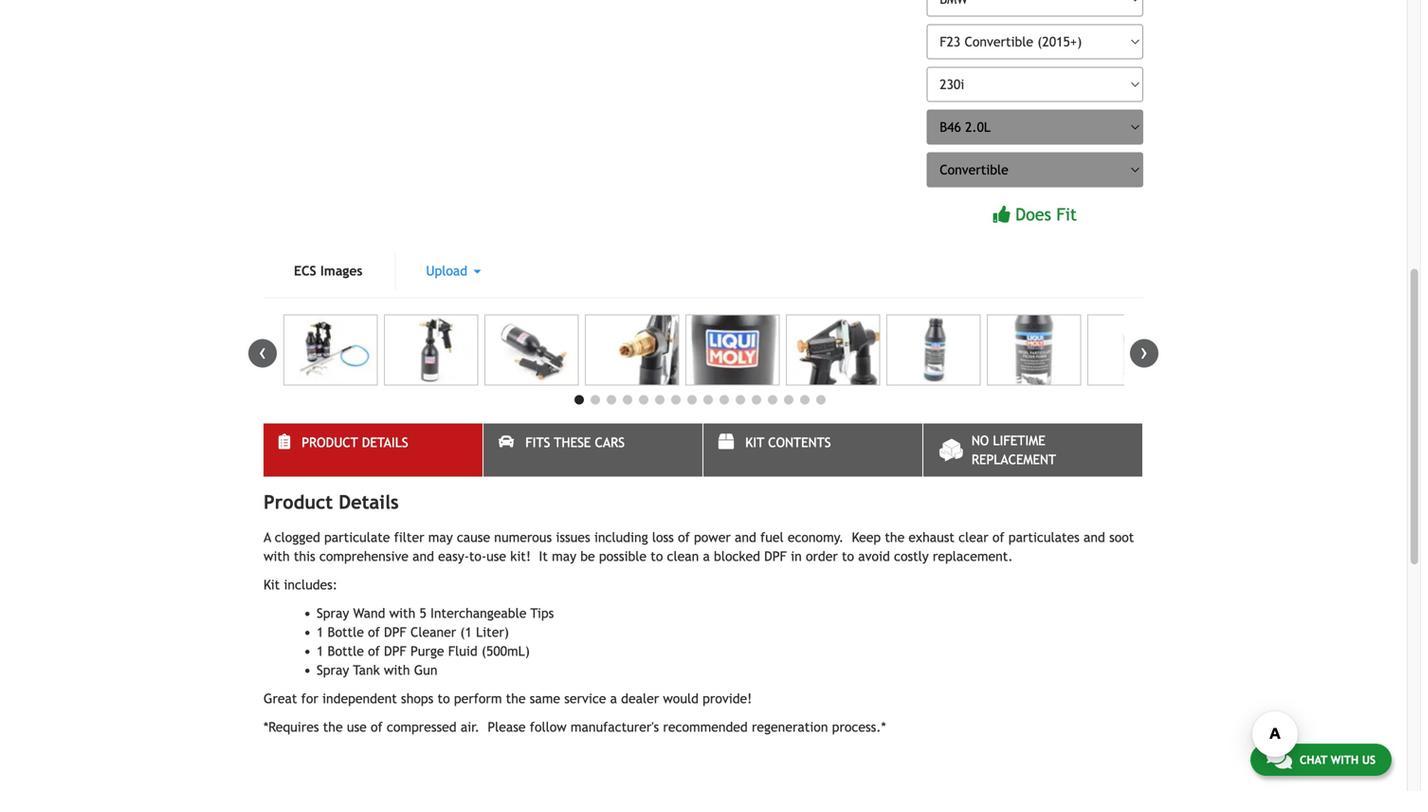 Task type: vqa. For each thing, say whether or not it's contained in the screenshot.
the ECS Tuning recommends this product. image
no



Task type: locate. For each thing, give the bounding box(es) containing it.
1 vertical spatial may
[[552, 549, 577, 564]]

gun
[[414, 662, 438, 678]]

2 horizontal spatial and
[[1084, 530, 1106, 545]]

kit includes:
[[264, 577, 338, 592]]

comments image
[[1267, 747, 1293, 770]]

0 vertical spatial may
[[428, 530, 453, 545]]

with inside the a clogged particulate filter may cause numerous issues including loss of power and fuel economy.  keep the exhaust clear of particulates and soot with this comprehensive and easy-to-use kit!  it may be possible to clean a blocked dpf in order to avoid costly replacement.
[[264, 549, 290, 564]]

ecs
[[294, 263, 317, 278]]

the
[[885, 530, 905, 545], [506, 691, 526, 706], [323, 719, 343, 734]]

power
[[694, 530, 731, 545]]

contents
[[769, 435, 831, 450]]

kit left includes:
[[264, 577, 280, 592]]

may down issues
[[552, 549, 577, 564]]

to
[[651, 549, 663, 564], [842, 549, 855, 564], [438, 691, 450, 706]]

and down filter
[[413, 549, 434, 564]]

2 horizontal spatial the
[[885, 530, 905, 545]]

may up easy-
[[428, 530, 453, 545]]

and up blocked
[[735, 530, 757, 545]]

5 es#3103495 - lmdpfclekt - professional diesel particulate filter (dpf) cleaning kit - maintain peak engine efficiency with regular dpf maintenance - liqui-moly - bmw volkswagen image from the left
[[686, 314, 780, 385]]

2 vertical spatial the
[[323, 719, 343, 734]]

1 vertical spatial kit
[[264, 577, 280, 592]]

be
[[581, 549, 595, 564]]

to down loss
[[651, 549, 663, 564]]

kit contents
[[746, 435, 831, 450]]

provide!
[[703, 691, 752, 706]]

to right shops
[[438, 691, 450, 706]]

in
[[791, 549, 802, 564]]

0 horizontal spatial kit
[[264, 577, 280, 592]]

0 horizontal spatial may
[[428, 530, 453, 545]]

0 horizontal spatial and
[[413, 549, 434, 564]]

numerous
[[494, 530, 552, 545]]

costly
[[894, 549, 929, 564]]

of up the clean
[[678, 530, 690, 545]]

0 vertical spatial product
[[302, 435, 358, 450]]

1 horizontal spatial use
[[487, 549, 507, 564]]

9 es#3103495 - lmdpfclekt - professional diesel particulate filter (dpf) cleaning kit - maintain peak engine efficiency with regular dpf maintenance - liqui-moly - bmw volkswagen image from the left
[[1088, 314, 1182, 385]]

1 vertical spatial use
[[347, 719, 367, 734]]

1 1 from the top
[[317, 624, 324, 640]]

and left soot
[[1084, 530, 1106, 545]]

and
[[735, 530, 757, 545], [1084, 530, 1106, 545], [413, 549, 434, 564]]

clogged
[[275, 530, 320, 545]]

blocked
[[714, 549, 761, 564]]

same
[[530, 691, 561, 706]]

*requires the use of compressed air.  please follow manufacturer's recommended regeneration process.*
[[264, 719, 887, 734]]

these
[[554, 435, 591, 450]]

liter)
[[476, 624, 509, 640]]

dpf
[[765, 549, 787, 564]]

the up costly
[[885, 530, 905, 545]]

chat with us link
[[1251, 744, 1392, 776]]

1
[[317, 624, 324, 640], [317, 643, 324, 659]]

1 vertical spatial 1
[[317, 643, 324, 659]]

of
[[678, 530, 690, 545], [993, 530, 1005, 545], [368, 624, 380, 640], [371, 719, 383, 734]]

fluid
[[448, 643, 478, 659]]

0 vertical spatial use
[[487, 549, 507, 564]]

1 horizontal spatial may
[[552, 549, 577, 564]]

comprehensive
[[320, 549, 409, 564]]

0 vertical spatial a
[[703, 549, 710, 564]]

regeneration
[[752, 719, 829, 734]]

the down "independent"
[[323, 719, 343, 734]]

1 horizontal spatial kit
[[746, 435, 765, 450]]

a left dealer
[[610, 691, 617, 706]]

dealer
[[621, 691, 659, 706]]

avoid
[[859, 549, 890, 564]]

cars
[[595, 435, 625, 450]]

may
[[428, 530, 453, 545], [552, 549, 577, 564]]

1 horizontal spatial the
[[506, 691, 526, 706]]

kit
[[746, 435, 765, 450], [264, 577, 280, 592]]

product details
[[302, 435, 408, 450], [264, 491, 399, 513]]

would
[[663, 691, 699, 706]]

product details link
[[264, 423, 483, 476]]

bottle down spray wand at the bottom
[[328, 624, 364, 640]]

0 vertical spatial product details
[[302, 435, 408, 450]]

of inside 'spray wand with 5 interchangeable tips 1 bottle of dpf cleaner (1 liter) 1 bottle of dpf purge fluid (500ml) spray tank with gun'
[[368, 624, 380, 640]]

1 vertical spatial the
[[506, 691, 526, 706]]

shops
[[401, 691, 434, 706]]

of up the of dpf
[[368, 624, 380, 640]]

great
[[264, 691, 297, 706]]

0 vertical spatial the
[[885, 530, 905, 545]]

process.*
[[833, 719, 887, 734]]

0 vertical spatial bottle
[[328, 624, 364, 640]]

for
[[301, 691, 319, 706]]

5
[[420, 605, 427, 621]]

0 horizontal spatial a
[[610, 691, 617, 706]]

› link
[[1131, 339, 1159, 367]]

1 vertical spatial bottle
[[328, 643, 364, 659]]

great for independent shops to perform the same service a dealer would provide!
[[264, 691, 756, 706]]

with
[[264, 549, 290, 564], [389, 605, 416, 621], [384, 662, 410, 678], [1331, 753, 1359, 766]]

with down the a
[[264, 549, 290, 564]]

kit inside kit contents link
[[746, 435, 765, 450]]

2 bottle from the top
[[328, 643, 364, 659]]

service
[[565, 691, 606, 706]]

use
[[487, 549, 507, 564], [347, 719, 367, 734]]

0 horizontal spatial use
[[347, 719, 367, 734]]

2 es#3103495 - lmdpfclekt - professional diesel particulate filter (dpf) cleaning kit - maintain peak engine efficiency with regular dpf maintenance - liqui-moly - bmw volkswagen image from the left
[[384, 314, 478, 385]]

product
[[302, 435, 358, 450], [264, 491, 333, 513]]

8 es#3103495 - lmdpfclekt - professional diesel particulate filter (dpf) cleaning kit - maintain peak engine efficiency with regular dpf maintenance - liqui-moly - bmw volkswagen image from the left
[[987, 314, 1082, 385]]

clean
[[667, 549, 699, 564]]

kit left contents
[[746, 435, 765, 450]]

use left "kit!"
[[487, 549, 507, 564]]

a
[[703, 549, 710, 564], [610, 691, 617, 706]]

0 vertical spatial details
[[362, 435, 408, 450]]

the inside the a clogged particulate filter may cause numerous issues including loss of power and fuel economy.  keep the exhaust clear of particulates and soot with this comprehensive and easy-to-use kit!  it may be possible to clean a blocked dpf in order to avoid costly replacement.
[[885, 530, 905, 545]]

images
[[321, 263, 363, 278]]

with left us
[[1331, 753, 1359, 766]]

a down the power
[[703, 549, 710, 564]]

no lifetime replacement link
[[924, 423, 1143, 476]]

1 horizontal spatial a
[[703, 549, 710, 564]]

including
[[595, 530, 648, 545]]

lifetime
[[994, 433, 1046, 448]]

of right clear at the right of page
[[993, 530, 1005, 545]]

1 up spray
[[317, 643, 324, 659]]

chat
[[1300, 753, 1328, 766]]

to left avoid
[[842, 549, 855, 564]]

bottle up spray
[[328, 643, 364, 659]]

6 es#3103495 - lmdpfclekt - professional diesel particulate filter (dpf) cleaning kit - maintain peak engine efficiency with regular dpf maintenance - liqui-moly - bmw volkswagen image from the left
[[786, 314, 881, 385]]

loss
[[652, 530, 674, 545]]

es#3103495 - lmdpfclekt - professional diesel particulate filter (dpf) cleaning kit - maintain peak engine efficiency with regular dpf maintenance - liqui-moly - bmw volkswagen image
[[284, 314, 378, 385], [384, 314, 478, 385], [485, 314, 579, 385], [585, 314, 679, 385], [686, 314, 780, 385], [786, 314, 881, 385], [887, 314, 981, 385], [987, 314, 1082, 385], [1088, 314, 1182, 385]]

0 vertical spatial kit
[[746, 435, 765, 450]]

0 vertical spatial 1
[[317, 624, 324, 640]]

details
[[362, 435, 408, 450], [339, 491, 399, 513]]

kit contents link
[[704, 423, 923, 476]]

replacement.
[[933, 549, 1013, 564]]

does
[[1016, 205, 1052, 224]]

1 down spray wand at the bottom
[[317, 624, 324, 640]]

use down "independent"
[[347, 719, 367, 734]]

no
[[972, 433, 990, 448]]

1 vertical spatial product details
[[264, 491, 399, 513]]

0 horizontal spatial the
[[323, 719, 343, 734]]

the left same at the bottom left
[[506, 691, 526, 706]]

of dpf
[[368, 643, 407, 659]]

7 es#3103495 - lmdpfclekt - professional diesel particulate filter (dpf) cleaning kit - maintain peak engine efficiency with regular dpf maintenance - liqui-moly - bmw volkswagen image from the left
[[887, 314, 981, 385]]



Task type: describe. For each thing, give the bounding box(es) containing it.
compressed
[[387, 719, 457, 734]]

*requires
[[264, 719, 319, 734]]

issues
[[556, 530, 591, 545]]

tank
[[353, 662, 380, 678]]

kit!
[[511, 549, 531, 564]]

a inside the a clogged particulate filter may cause numerous issues including loss of power and fuel economy.  keep the exhaust clear of particulates and soot with this comprehensive and easy-to-use kit!  it may be possible to clean a blocked dpf in order to avoid costly replacement.
[[703, 549, 710, 564]]

2 1 from the top
[[317, 643, 324, 659]]

particulates
[[1009, 530, 1080, 545]]

a clogged particulate filter may cause numerous issues including loss of power and fuel economy.  keep the exhaust clear of particulates and soot with this comprehensive and easy-to-use kit!  it may be possible to clean a blocked dpf in order to avoid costly replacement.
[[264, 530, 1135, 564]]

thumbs up image
[[994, 206, 1011, 223]]

us
[[1363, 753, 1376, 766]]

‹
[[259, 339, 267, 364]]

2 horizontal spatial to
[[842, 549, 855, 564]]

1 vertical spatial a
[[610, 691, 617, 706]]

1 horizontal spatial and
[[735, 530, 757, 545]]

to-
[[469, 549, 487, 564]]

perform
[[454, 691, 502, 706]]

kit for kit includes:
[[264, 577, 280, 592]]

ecs images link
[[264, 252, 393, 290]]

order
[[806, 549, 838, 564]]

purge
[[411, 643, 444, 659]]

economy.
[[788, 530, 844, 545]]

interchangeable
[[431, 605, 527, 621]]

›
[[1141, 339, 1149, 364]]

1 horizontal spatial to
[[651, 549, 663, 564]]

1 vertical spatial product
[[264, 491, 333, 513]]

fits these cars
[[526, 435, 625, 450]]

air.
[[461, 719, 480, 734]]

chat with us
[[1300, 753, 1376, 766]]

upload
[[426, 263, 472, 278]]

easy-
[[438, 549, 469, 564]]

4 es#3103495 - lmdpfclekt - professional diesel particulate filter (dpf) cleaning kit - maintain peak engine efficiency with regular dpf maintenance - liqui-moly - bmw volkswagen image from the left
[[585, 314, 679, 385]]

spray
[[317, 662, 349, 678]]

ecs images
[[294, 263, 363, 278]]

a
[[264, 530, 271, 545]]

soot
[[1110, 530, 1135, 545]]

spray wand with 5 interchangeable tips 1 bottle of dpf cleaner (1 liter) 1 bottle of dpf purge fluid (500ml) spray tank with gun
[[317, 605, 554, 678]]

no lifetime replacement
[[972, 433, 1057, 467]]

(500ml)
[[482, 643, 530, 659]]

3 es#3103495 - lmdpfclekt - professional diesel particulate filter (dpf) cleaning kit - maintain peak engine efficiency with regular dpf maintenance - liqui-moly - bmw volkswagen image from the left
[[485, 314, 579, 385]]

cause
[[457, 530, 490, 545]]

with left 5
[[389, 605, 416, 621]]

spray wand
[[317, 605, 385, 621]]

1 es#3103495 - lmdpfclekt - professional diesel particulate filter (dpf) cleaning kit - maintain peak engine efficiency with regular dpf maintenance - liqui-moly - bmw volkswagen image from the left
[[284, 314, 378, 385]]

(1
[[460, 624, 472, 640]]

filter
[[394, 530, 424, 545]]

kit for kit contents
[[746, 435, 765, 450]]

particulate
[[324, 530, 390, 545]]

use inside the a clogged particulate filter may cause numerous issues including loss of power and fuel economy.  keep the exhaust clear of particulates and soot with this comprehensive and easy-to-use kit!  it may be possible to clean a blocked dpf in order to avoid costly replacement.
[[487, 549, 507, 564]]

replacement
[[972, 452, 1057, 467]]

independent
[[323, 691, 397, 706]]

0 horizontal spatial to
[[438, 691, 450, 706]]

upload button
[[396, 252, 512, 290]]

of down "independent"
[[371, 719, 383, 734]]

this
[[294, 549, 316, 564]]

dpf cleaner
[[384, 624, 456, 640]]

follow
[[530, 719, 567, 734]]

recommended
[[663, 719, 748, 734]]

possible
[[599, 549, 647, 564]]

1 bottle from the top
[[328, 624, 364, 640]]

fits
[[526, 435, 550, 450]]

tips
[[531, 605, 554, 621]]

1 vertical spatial details
[[339, 491, 399, 513]]

‹ link
[[249, 339, 277, 367]]

fit
[[1057, 205, 1078, 224]]

includes:
[[284, 577, 338, 592]]

fits these cars link
[[484, 423, 703, 476]]

clear
[[959, 530, 989, 545]]

does fit
[[1016, 205, 1078, 224]]

with down the of dpf
[[384, 662, 410, 678]]

fuel
[[761, 530, 784, 545]]

manufacturer's
[[571, 719, 659, 734]]

exhaust
[[909, 530, 955, 545]]



